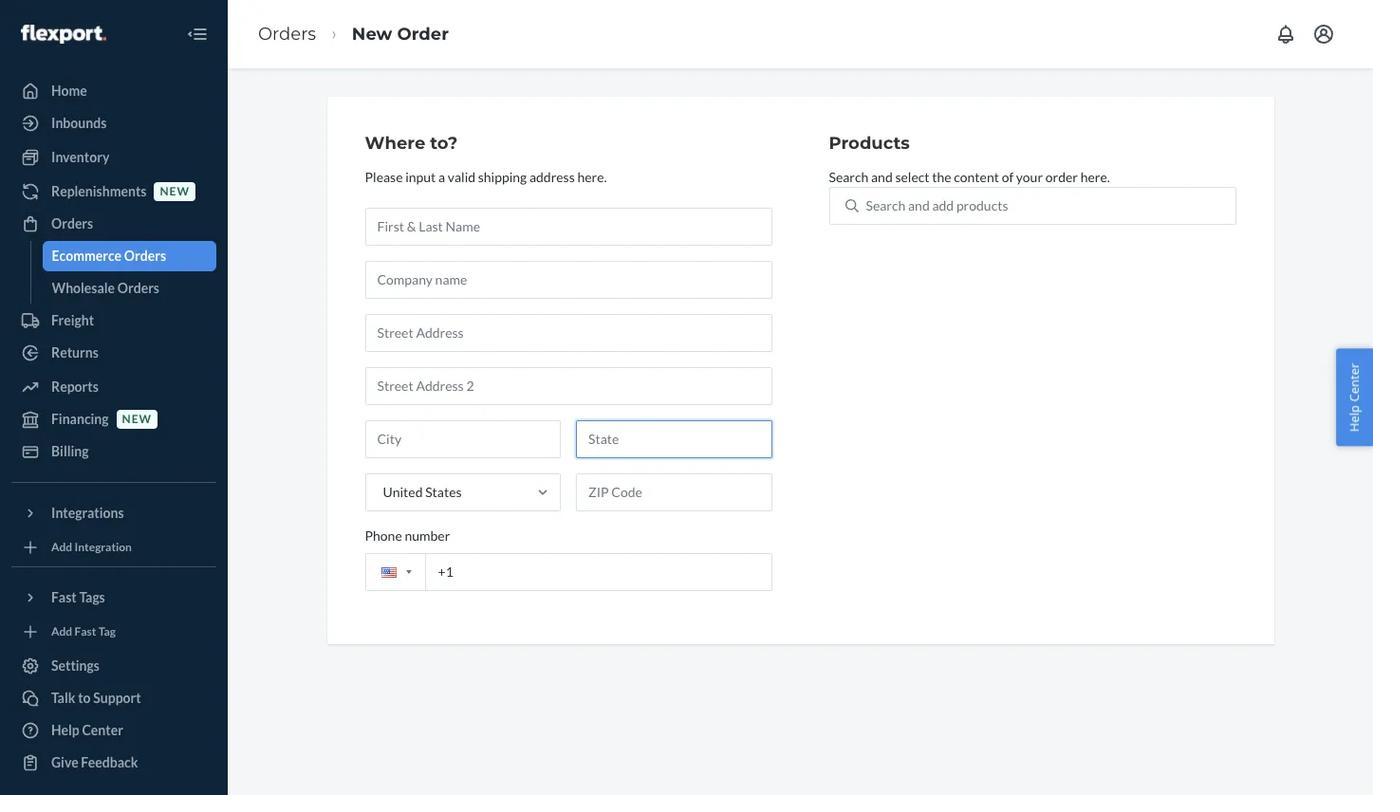Task type: vqa. For each thing, say whether or not it's contained in the screenshot.
(all's FEFO
no



Task type: locate. For each thing, give the bounding box(es) containing it.
give
[[51, 754, 78, 771]]

new order
[[352, 23, 449, 44]]

add fast tag
[[51, 625, 116, 639]]

orders link up ecommerce orders
[[11, 209, 216, 239]]

search and add products
[[866, 197, 1008, 213]]

new down inventory "link" on the top left of the page
[[160, 185, 190, 199]]

1 add from the top
[[51, 540, 72, 555]]

add for add integration
[[51, 540, 72, 555]]

ecommerce orders
[[52, 248, 166, 264]]

0 vertical spatial orders link
[[258, 23, 316, 44]]

1 horizontal spatial orders link
[[258, 23, 316, 44]]

orders up ecommerce
[[51, 215, 93, 232]]

billing link
[[11, 437, 216, 467]]

0 vertical spatial help center
[[1346, 363, 1363, 432]]

search for search and select the content of your order here.
[[829, 169, 869, 185]]

1 here. from the left
[[577, 169, 607, 185]]

add left integration
[[51, 540, 72, 555]]

1 vertical spatial add
[[51, 625, 72, 639]]

orders link left new
[[258, 23, 316, 44]]

inventory
[[51, 149, 109, 165]]

orders
[[258, 23, 316, 44], [51, 215, 93, 232], [124, 248, 166, 264], [117, 280, 159, 296]]

phone
[[365, 527, 402, 544]]

ecommerce orders link
[[42, 241, 216, 271]]

united
[[383, 484, 423, 500]]

new
[[160, 185, 190, 199], [122, 412, 152, 426]]

feedback
[[81, 754, 138, 771]]

0 horizontal spatial help center
[[51, 722, 123, 738]]

financing
[[51, 411, 109, 427]]

1 vertical spatial fast
[[75, 625, 96, 639]]

fast tags button
[[11, 583, 216, 613]]

give feedback
[[51, 754, 138, 771]]

1 horizontal spatial help
[[1346, 405, 1363, 432]]

flexport logo image
[[21, 24, 106, 43]]

fast
[[51, 589, 77, 605], [75, 625, 96, 639]]

breadcrumbs navigation
[[243, 6, 464, 62]]

freight link
[[11, 306, 216, 336]]

to
[[78, 690, 91, 706]]

center
[[1346, 363, 1363, 402], [82, 722, 123, 738]]

search up the search image
[[829, 169, 869, 185]]

help
[[1346, 405, 1363, 432], [51, 722, 80, 738]]

orders inside breadcrumbs 'navigation'
[[258, 23, 316, 44]]

fast inside fast tags dropdown button
[[51, 589, 77, 605]]

fast left tag
[[75, 625, 96, 639]]

the
[[932, 169, 951, 185]]

1 horizontal spatial center
[[1346, 363, 1363, 402]]

orders up wholesale orders link
[[124, 248, 166, 264]]

here. right address
[[577, 169, 607, 185]]

search right the search image
[[866, 197, 906, 213]]

1 vertical spatial and
[[908, 197, 930, 213]]

1 horizontal spatial and
[[908, 197, 930, 213]]

1 vertical spatial help
[[51, 722, 80, 738]]

orders left new
[[258, 23, 316, 44]]

here. right order
[[1081, 169, 1110, 185]]

add fast tag link
[[11, 621, 216, 643]]

and left the add
[[908, 197, 930, 213]]

Street Address text field
[[365, 314, 772, 352]]

and left select
[[871, 169, 893, 185]]

orders inside wholesale orders link
[[117, 280, 159, 296]]

add up settings
[[51, 625, 72, 639]]

2 add from the top
[[51, 625, 72, 639]]

fast left tags
[[51, 589, 77, 605]]

0 horizontal spatial orders link
[[11, 209, 216, 239]]

add integration
[[51, 540, 132, 555]]

0 vertical spatial search
[[829, 169, 869, 185]]

here.
[[577, 169, 607, 185], [1081, 169, 1110, 185]]

1 horizontal spatial new
[[160, 185, 190, 199]]

where to?
[[365, 133, 458, 154]]

home link
[[11, 76, 216, 106]]

returns link
[[11, 338, 216, 368]]

orders link inside breadcrumbs 'navigation'
[[258, 23, 316, 44]]

0 vertical spatial fast
[[51, 589, 77, 605]]

help center inside help center button
[[1346, 363, 1363, 432]]

reports
[[51, 379, 99, 395]]

and
[[871, 169, 893, 185], [908, 197, 930, 213]]

help inside button
[[1346, 405, 1363, 432]]

0 horizontal spatial and
[[871, 169, 893, 185]]

to?
[[430, 133, 458, 154]]

1 vertical spatial help center
[[51, 722, 123, 738]]

0 vertical spatial and
[[871, 169, 893, 185]]

orders down ecommerce orders link
[[117, 280, 159, 296]]

new for financing
[[122, 412, 152, 426]]

content
[[954, 169, 999, 185]]

add
[[51, 540, 72, 555], [51, 625, 72, 639]]

settings link
[[11, 651, 216, 681]]

0 vertical spatial new
[[160, 185, 190, 199]]

1 vertical spatial search
[[866, 197, 906, 213]]

First & Last Name text field
[[365, 208, 772, 246]]

0 vertical spatial help
[[1346, 405, 1363, 432]]

City text field
[[365, 420, 561, 458]]

open notifications image
[[1274, 23, 1297, 46]]

0 horizontal spatial new
[[122, 412, 152, 426]]

integration
[[75, 540, 132, 555]]

1 vertical spatial new
[[122, 412, 152, 426]]

help center
[[1346, 363, 1363, 432], [51, 722, 123, 738]]

search for search and add products
[[866, 197, 906, 213]]

select
[[895, 169, 930, 185]]

billing
[[51, 443, 89, 459]]

0 horizontal spatial center
[[82, 722, 123, 738]]

search image
[[845, 199, 858, 212]]

of
[[1002, 169, 1014, 185]]

2 here. from the left
[[1081, 169, 1110, 185]]

orders link
[[258, 23, 316, 44], [11, 209, 216, 239]]

new down the reports "link"
[[122, 412, 152, 426]]

0 horizontal spatial here.
[[577, 169, 607, 185]]

1 horizontal spatial help center
[[1346, 363, 1363, 432]]

0 vertical spatial add
[[51, 540, 72, 555]]

wholesale orders
[[52, 280, 159, 296]]

1 horizontal spatial here.
[[1081, 169, 1110, 185]]

united states
[[383, 484, 462, 500]]

0 vertical spatial center
[[1346, 363, 1363, 402]]

search and select the content of your order here.
[[829, 169, 1110, 185]]

inbounds
[[51, 115, 107, 131]]

your
[[1016, 169, 1043, 185]]

search
[[829, 169, 869, 185], [866, 197, 906, 213]]

1 vertical spatial orders link
[[11, 209, 216, 239]]



Task type: describe. For each thing, give the bounding box(es) containing it.
talk
[[51, 690, 75, 706]]

fast inside add fast tag link
[[75, 625, 96, 639]]

help center button
[[1337, 349, 1373, 446]]

help center inside help center link
[[51, 722, 123, 738]]

valid
[[448, 169, 475, 185]]

ZIP Code text field
[[576, 473, 772, 511]]

address
[[529, 169, 575, 185]]

replenishments
[[51, 183, 147, 199]]

tag
[[98, 625, 116, 639]]

1 vertical spatial center
[[82, 722, 123, 738]]

Company name text field
[[365, 261, 772, 299]]

new order link
[[352, 23, 449, 44]]

integrations button
[[11, 498, 216, 529]]

order
[[1046, 169, 1078, 185]]

close navigation image
[[186, 23, 209, 46]]

add integration link
[[11, 536, 216, 559]]

State text field
[[576, 420, 772, 458]]

0 horizontal spatial help
[[51, 722, 80, 738]]

wholesale orders link
[[42, 273, 216, 304]]

talk to support
[[51, 690, 141, 706]]

please input a valid shipping address here.
[[365, 169, 607, 185]]

help center link
[[11, 716, 216, 746]]

products
[[829, 133, 910, 154]]

input
[[405, 169, 436, 185]]

united states: + 1 image
[[406, 571, 411, 574]]

integrations
[[51, 505, 124, 521]]

add
[[932, 197, 954, 213]]

fast tags
[[51, 589, 105, 605]]

products
[[956, 197, 1008, 213]]

and for add
[[908, 197, 930, 213]]

phone number
[[365, 527, 450, 544]]

states
[[425, 484, 462, 500]]

orders inside ecommerce orders link
[[124, 248, 166, 264]]

talk to support button
[[11, 683, 216, 714]]

add for add fast tag
[[51, 625, 72, 639]]

returns
[[51, 344, 99, 361]]

new
[[352, 23, 392, 44]]

number
[[405, 527, 450, 544]]

and for select
[[871, 169, 893, 185]]

a
[[438, 169, 445, 185]]

Street Address 2 text field
[[365, 367, 772, 405]]

home
[[51, 83, 87, 99]]

reports link
[[11, 372, 216, 402]]

give feedback button
[[11, 748, 216, 778]]

where
[[365, 133, 425, 154]]

new for replenishments
[[160, 185, 190, 199]]

inventory link
[[11, 142, 216, 173]]

support
[[93, 690, 141, 706]]

freight
[[51, 312, 94, 328]]

wholesale
[[52, 280, 115, 296]]

inbounds link
[[11, 108, 216, 139]]

settings
[[51, 658, 100, 674]]

open account menu image
[[1312, 23, 1335, 46]]

orders inside "orders" link
[[51, 215, 93, 232]]

center inside button
[[1346, 363, 1363, 402]]

1 (702) 123-4567 telephone field
[[365, 553, 772, 591]]

shipping
[[478, 169, 527, 185]]

order
[[397, 23, 449, 44]]

tags
[[79, 589, 105, 605]]

please
[[365, 169, 403, 185]]

ecommerce
[[52, 248, 122, 264]]



